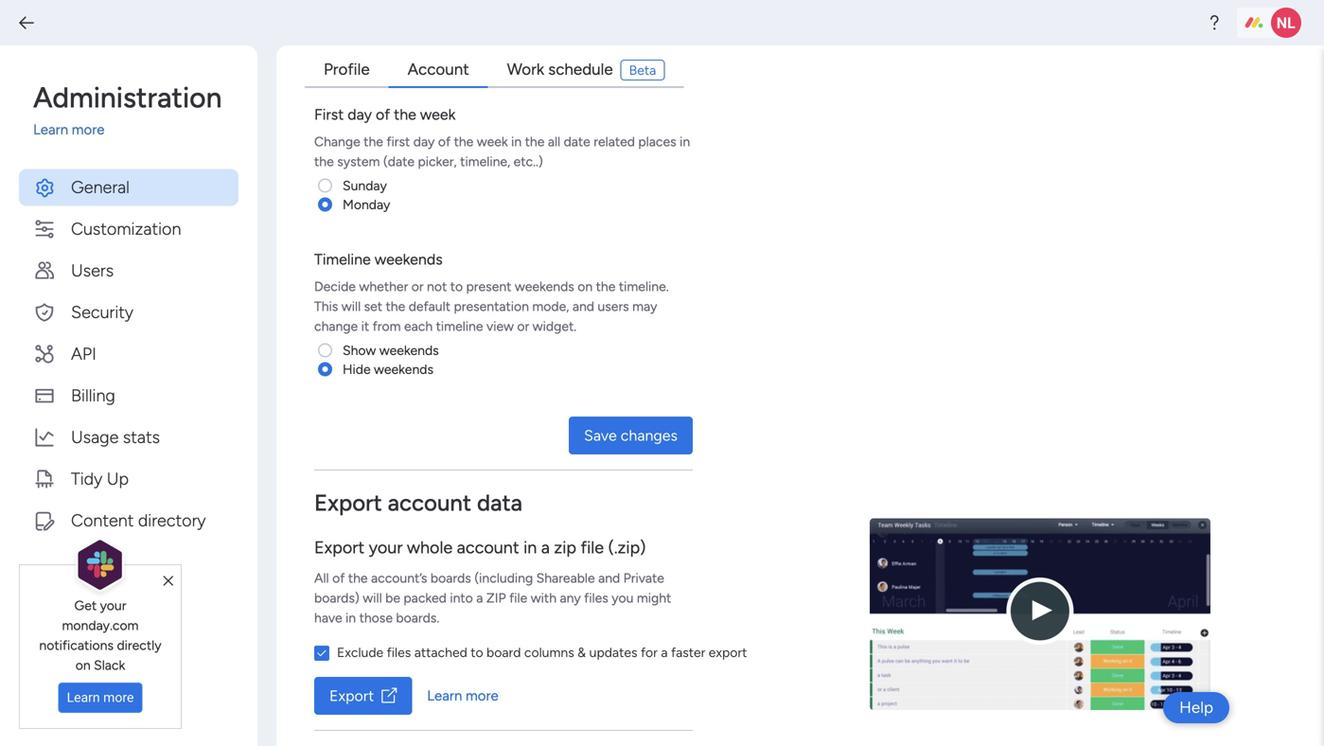 Task type: describe. For each thing, give the bounding box(es) containing it.
updates
[[590, 644, 638, 660]]

beta
[[629, 62, 656, 78]]

back to workspace image
[[17, 13, 36, 32]]

first
[[387, 134, 410, 150]]

present
[[466, 278, 512, 295]]

changes
[[621, 427, 678, 445]]

zip
[[487, 590, 506, 606]]

with
[[531, 590, 557, 606]]

the up from
[[386, 298, 406, 314]]

administration learn more
[[33, 80, 222, 138]]

learn more button
[[58, 683, 142, 713]]

set
[[364, 298, 383, 314]]

boards
[[431, 570, 471, 586]]

1 vertical spatial dapulse x slim image
[[164, 573, 173, 590]]

slack
[[94, 657, 125, 673]]

0 vertical spatial a
[[541, 537, 550, 558]]

more for the right learn more link
[[466, 687, 499, 704]]

your for export
[[369, 537, 403, 558]]

exclude
[[337, 644, 384, 660]]

this
[[314, 298, 338, 314]]

a inside all of the account's boards (including shareable and private boards) will be packed into a zip file with any files you might have in those boards.
[[477, 590, 483, 606]]

on inside get your monday.com notifications directly on slack
[[75, 657, 91, 673]]

api button
[[19, 336, 239, 373]]

usage stats button
[[19, 419, 239, 456]]

mode,
[[533, 298, 570, 314]]

picker,
[[418, 153, 457, 170]]

directly
[[117, 637, 162, 653]]

etc..)
[[514, 153, 543, 170]]

the down change
[[314, 153, 334, 170]]

default
[[409, 298, 451, 314]]

the up system
[[364, 134, 383, 150]]

weekends inside decide whether or not to present weekends on the timeline. this will set the default presentation mode, and users may change it from each timeline view or widget.
[[515, 278, 575, 295]]

in inside all of the account's boards (including shareable and private boards) will be packed into a zip file with any files you might have in those boards.
[[346, 610, 356, 626]]

1 horizontal spatial of
[[376, 106, 390, 124]]

tidy
[[71, 469, 103, 489]]

learn more for the right learn more link
[[427, 687, 499, 704]]

packed
[[404, 590, 447, 606]]

whether
[[359, 278, 408, 295]]

not
[[427, 278, 447, 295]]

timeline.
[[619, 278, 669, 295]]

sunday
[[343, 178, 387, 194]]

more inside administration learn more
[[72, 121, 105, 138]]

content
[[71, 510, 134, 531]]

learn more for the learn more button
[[67, 690, 134, 706]]

administration
[[33, 80, 222, 115]]

the inside all of the account's boards (including shareable and private boards) will be packed into a zip file with any files you might have in those boards.
[[348, 570, 368, 586]]

it
[[361, 318, 369, 334]]

users button
[[19, 252, 239, 289]]

show
[[343, 342, 376, 358]]

each
[[404, 318, 433, 334]]

0 horizontal spatial learn more link
[[33, 119, 239, 141]]

columns
[[525, 644, 575, 660]]

billing button
[[19, 377, 239, 414]]

api
[[71, 344, 97, 364]]

and inside decide whether or not to present weekends on the timeline. this will set the default presentation mode, and users may change it from each timeline view or widget.
[[573, 298, 595, 314]]

work schedule
[[507, 60, 613, 79]]

export button
[[314, 677, 412, 715]]

any
[[560, 590, 581, 606]]

tidy up
[[71, 469, 129, 489]]

users
[[598, 298, 629, 314]]

weekends for show weekends
[[380, 342, 439, 358]]

1 vertical spatial or
[[517, 318, 530, 334]]

day inside change the first day of the week in the all date related places in the system (date picker, timeline, etc..)
[[414, 134, 435, 150]]

date
[[564, 134, 591, 150]]

the up first
[[394, 106, 417, 124]]

profile
[[324, 60, 370, 79]]

all
[[548, 134, 561, 150]]

files inside all of the account's boards (including shareable and private boards) will be packed into a zip file with any files you might have in those boards.
[[584, 590, 609, 606]]

those
[[359, 610, 393, 626]]

v2 export image
[[382, 688, 397, 704]]

system
[[337, 153, 380, 170]]

general
[[71, 177, 130, 197]]

security button
[[19, 294, 239, 331]]

from
[[373, 318, 401, 334]]

have
[[314, 610, 342, 626]]

for
[[641, 644, 658, 660]]

content directory
[[71, 510, 206, 531]]

of inside change the first day of the week in the all date related places in the system (date picker, timeline, etc..)
[[438, 134, 451, 150]]

will inside all of the account's boards (including shareable and private boards) will be packed into a zip file with any files you might have in those boards.
[[363, 590, 382, 606]]

billing
[[71, 385, 115, 406]]

file inside all of the account's boards (including shareable and private boards) will be packed into a zip file with any files you might have in those boards.
[[510, 590, 528, 606]]

change
[[314, 318, 358, 334]]

account's
[[371, 570, 428, 586]]

1 horizontal spatial learn more link
[[427, 685, 499, 707]]

monday
[[343, 196, 390, 213]]

all of the account's boards (including shareable and private boards) will be packed into a zip file with any files you might have in those boards.
[[314, 570, 672, 626]]

hide
[[343, 361, 371, 377]]

help button
[[1164, 692, 1230, 723]]

faster
[[671, 644, 706, 660]]

0 vertical spatial dapulse x slim image
[[1183, 532, 1196, 550]]

presentation
[[454, 298, 529, 314]]

attached
[[415, 644, 468, 660]]

the up the timeline,
[[454, 134, 474, 150]]

content directory button
[[19, 502, 239, 539]]

timeline
[[436, 318, 483, 334]]

hide weekends
[[343, 361, 434, 377]]

in right places
[[680, 134, 690, 150]]



Task type: locate. For each thing, give the bounding box(es) containing it.
of up the picker,
[[438, 134, 451, 150]]

to inside decide whether or not to present weekends on the timeline. this will set the default presentation mode, and users may change it from each timeline view or widget.
[[450, 278, 463, 295]]

0 horizontal spatial dapulse x slim image
[[164, 573, 173, 590]]

change
[[314, 134, 361, 150]]

learn inside button
[[67, 690, 100, 706]]

to right not
[[450, 278, 463, 295]]

schedule
[[549, 60, 613, 79]]

week down account link
[[420, 106, 456, 124]]

more down slack
[[103, 690, 134, 706]]

1 horizontal spatial file
[[581, 537, 604, 558]]

weekends down show weekends at the top
[[374, 361, 434, 377]]

1 vertical spatial of
[[438, 134, 451, 150]]

notifications
[[39, 637, 114, 653]]

change the first day of the week in the all date related places in the system (date picker, timeline, etc..)
[[314, 134, 690, 170]]

0 horizontal spatial or
[[412, 278, 424, 295]]

first day of the week
[[314, 106, 456, 124]]

1 horizontal spatial a
[[541, 537, 550, 558]]

export
[[709, 644, 748, 660]]

zip
[[554, 537, 577, 558]]

weekends for timeline weekends
[[375, 250, 443, 268]]

customization button
[[19, 211, 239, 248]]

on down notifications
[[75, 657, 91, 673]]

1 vertical spatial day
[[414, 134, 435, 150]]

1 horizontal spatial learn more
[[427, 687, 499, 704]]

the up boards)
[[348, 570, 368, 586]]

export inside button
[[330, 687, 374, 705]]

0 horizontal spatial of
[[332, 570, 345, 586]]

dapulse x slim image
[[1183, 532, 1196, 550], [164, 573, 173, 590]]

1 horizontal spatial your
[[369, 537, 403, 558]]

1 vertical spatial to
[[471, 644, 484, 660]]

1 vertical spatial account
[[457, 537, 520, 558]]

2 horizontal spatial a
[[661, 644, 668, 660]]

1 vertical spatial file
[[510, 590, 528, 606]]

1 horizontal spatial week
[[477, 134, 508, 150]]

0 vertical spatial your
[[369, 537, 403, 558]]

more down board
[[466, 687, 499, 704]]

of
[[376, 106, 390, 124], [438, 134, 451, 150], [332, 570, 345, 586]]

0 vertical spatial day
[[348, 106, 372, 124]]

account
[[408, 60, 469, 79]]

learn for the right learn more link
[[427, 687, 462, 704]]

0 horizontal spatial and
[[573, 298, 595, 314]]

boards.
[[396, 610, 440, 626]]

0 horizontal spatial files
[[387, 644, 411, 660]]

usage stats
[[71, 427, 160, 447]]

export for export account data
[[314, 489, 382, 517]]

will left set
[[342, 298, 361, 314]]

2 vertical spatial a
[[661, 644, 668, 660]]

files right any
[[584, 590, 609, 606]]

all
[[314, 570, 329, 586]]

your up account's
[[369, 537, 403, 558]]

learn down slack
[[67, 690, 100, 706]]

1 vertical spatial files
[[387, 644, 411, 660]]

(including
[[475, 570, 533, 586]]

1 vertical spatial a
[[477, 590, 483, 606]]

and left users
[[573, 298, 595, 314]]

learn more link down administration
[[33, 119, 239, 141]]

1 horizontal spatial to
[[471, 644, 484, 660]]

1 horizontal spatial and
[[599, 570, 620, 586]]

board
[[487, 644, 521, 660]]

week inside change the first day of the week in the all date related places in the system (date picker, timeline, etc..)
[[477, 134, 508, 150]]

get
[[74, 597, 97, 613]]

usage
[[71, 427, 119, 447]]

and inside all of the account's boards (including shareable and private boards) will be packed into a zip file with any files you might have in those boards.
[[599, 570, 620, 586]]

more
[[72, 121, 105, 138], [466, 687, 499, 704], [103, 690, 134, 706]]

in left zip
[[524, 537, 537, 558]]

files
[[584, 590, 609, 606], [387, 644, 411, 660]]

learn inside administration learn more
[[33, 121, 68, 138]]

1 vertical spatial on
[[75, 657, 91, 673]]

private
[[624, 570, 665, 586]]

or
[[412, 278, 424, 295], [517, 318, 530, 334]]

general button
[[19, 169, 239, 206]]

you
[[612, 590, 634, 606]]

related
[[594, 134, 635, 150]]

2 horizontal spatial of
[[438, 134, 451, 150]]

on inside decide whether or not to present weekends on the timeline. this will set the default presentation mode, and users may change it from each timeline view or widget.
[[578, 278, 593, 295]]

learn more inside button
[[67, 690, 134, 706]]

decide
[[314, 278, 356, 295]]

0 horizontal spatial a
[[477, 590, 483, 606]]

export for export
[[330, 687, 374, 705]]

0 horizontal spatial your
[[100, 597, 126, 613]]

day up the picker,
[[414, 134, 435, 150]]

learn for the learn more button
[[67, 690, 100, 706]]

timeline weekends
[[314, 250, 443, 268]]

and up you
[[599, 570, 620, 586]]

exclude files attached to board columns & updates for a faster export
[[337, 644, 748, 660]]

(.zip)
[[608, 537, 646, 558]]

save changes
[[584, 427, 678, 445]]

timeline
[[314, 250, 371, 268]]

1 horizontal spatial day
[[414, 134, 435, 150]]

users
[[71, 260, 114, 281]]

up
[[107, 469, 129, 489]]

work
[[507, 60, 545, 79]]

monday.com
[[62, 617, 139, 633]]

1 horizontal spatial dapulse x slim image
[[1183, 532, 1196, 550]]

customization
[[71, 219, 181, 239]]

or left not
[[412, 278, 424, 295]]

learn more down slack
[[67, 690, 134, 706]]

a
[[541, 537, 550, 558], [477, 590, 483, 606], [661, 644, 668, 660]]

will up those
[[363, 590, 382, 606]]

0 vertical spatial week
[[420, 106, 456, 124]]

account link
[[389, 53, 488, 88]]

in up etc..)
[[511, 134, 522, 150]]

decide whether or not to present weekends on the timeline. this will set the default presentation mode, and users may change it from each timeline view or widget.
[[314, 278, 669, 334]]

your for get
[[100, 597, 126, 613]]

0 vertical spatial on
[[578, 278, 593, 295]]

first
[[314, 106, 344, 124]]

export account data
[[314, 489, 523, 517]]

learn more link down attached
[[427, 685, 499, 707]]

0 horizontal spatial on
[[75, 657, 91, 673]]

0 vertical spatial and
[[573, 298, 595, 314]]

to left board
[[471, 644, 484, 660]]

places
[[639, 134, 677, 150]]

0 horizontal spatial day
[[348, 106, 372, 124]]

your
[[369, 537, 403, 558], [100, 597, 126, 613]]

your inside get your monday.com notifications directly on slack
[[100, 597, 126, 613]]

profile link
[[305, 53, 389, 88]]

of up first
[[376, 106, 390, 124]]

help image
[[1205, 13, 1224, 32]]

0 horizontal spatial file
[[510, 590, 528, 606]]

or right view
[[517, 318, 530, 334]]

1 horizontal spatial will
[[363, 590, 382, 606]]

0 horizontal spatial to
[[450, 278, 463, 295]]

timeline,
[[460, 153, 511, 170]]

0 vertical spatial files
[[584, 590, 609, 606]]

0 horizontal spatial learn more
[[67, 690, 134, 706]]

weekends for hide weekends
[[374, 361, 434, 377]]

might
[[637, 590, 672, 606]]

into
[[450, 590, 473, 606]]

export your whole account in a zip file (.zip)
[[314, 537, 646, 558]]

widget.
[[533, 318, 577, 334]]

1 vertical spatial week
[[477, 134, 508, 150]]

1 vertical spatial learn more link
[[427, 685, 499, 707]]

weekends up whether
[[375, 250, 443, 268]]

more for the learn more button
[[103, 690, 134, 706]]

on left timeline.
[[578, 278, 593, 295]]

tidy up button
[[19, 461, 239, 498]]

help
[[1180, 698, 1214, 717]]

2 vertical spatial export
[[330, 687, 374, 705]]

0 vertical spatial account
[[388, 489, 472, 517]]

noah lott image
[[1272, 8, 1302, 38]]

learn more link
[[33, 119, 239, 141], [427, 685, 499, 707]]

of right 'all'
[[332, 570, 345, 586]]

learn down administration
[[33, 121, 68, 138]]

may
[[633, 298, 658, 314]]

1 vertical spatial your
[[100, 597, 126, 613]]

learn
[[33, 121, 68, 138], [427, 687, 462, 704], [67, 690, 100, 706]]

view
[[487, 318, 514, 334]]

show weekends
[[343, 342, 439, 358]]

shareable
[[537, 570, 595, 586]]

(date
[[383, 153, 415, 170]]

will inside decide whether or not to present weekends on the timeline. this will set the default presentation mode, and users may change it from each timeline view or widget.
[[342, 298, 361, 314]]

export for export your whole account in a zip file (.zip)
[[314, 537, 365, 558]]

1 horizontal spatial or
[[517, 318, 530, 334]]

0 vertical spatial to
[[450, 278, 463, 295]]

1 vertical spatial and
[[599, 570, 620, 586]]

0 horizontal spatial will
[[342, 298, 361, 314]]

weekends down each
[[380, 342, 439, 358]]

weekends up the mode, at the top
[[515, 278, 575, 295]]

stats
[[123, 427, 160, 447]]

week up the timeline,
[[477, 134, 508, 150]]

more down administration
[[72, 121, 105, 138]]

of inside all of the account's boards (including shareable and private boards) will be packed into a zip file with any files you might have in those boards.
[[332, 570, 345, 586]]

be
[[386, 590, 401, 606]]

1 vertical spatial will
[[363, 590, 382, 606]]

1 vertical spatial export
[[314, 537, 365, 558]]

more inside button
[[103, 690, 134, 706]]

week
[[420, 106, 456, 124], [477, 134, 508, 150]]

save changes button
[[569, 417, 693, 455]]

0 vertical spatial or
[[412, 278, 424, 295]]

account up whole
[[388, 489, 472, 517]]

0 horizontal spatial week
[[420, 106, 456, 124]]

the up users
[[596, 278, 616, 295]]

0 vertical spatial export
[[314, 489, 382, 517]]

0 vertical spatial of
[[376, 106, 390, 124]]

0 vertical spatial file
[[581, 537, 604, 558]]

day right the first
[[348, 106, 372, 124]]

security
[[71, 302, 134, 322]]

the left all
[[525, 134, 545, 150]]

in right "have"
[[346, 610, 356, 626]]

1 horizontal spatial on
[[578, 278, 593, 295]]

directory
[[138, 510, 206, 531]]

your up monday.com
[[100, 597, 126, 613]]

learn more down attached
[[427, 687, 499, 704]]

learn more
[[427, 687, 499, 704], [67, 690, 134, 706]]

0 vertical spatial will
[[342, 298, 361, 314]]

the
[[394, 106, 417, 124], [364, 134, 383, 150], [454, 134, 474, 150], [525, 134, 545, 150], [314, 153, 334, 170], [596, 278, 616, 295], [386, 298, 406, 314], [348, 570, 368, 586]]

2 vertical spatial of
[[332, 570, 345, 586]]

0 vertical spatial learn more link
[[33, 119, 239, 141]]

1 horizontal spatial files
[[584, 590, 609, 606]]

learn down attached
[[427, 687, 462, 704]]

files right exclude
[[387, 644, 411, 660]]

and
[[573, 298, 595, 314], [599, 570, 620, 586]]

&
[[578, 644, 586, 660]]

account up the (including
[[457, 537, 520, 558]]



Task type: vqa. For each thing, say whether or not it's contained in the screenshot.
+ Add Epic text field
no



